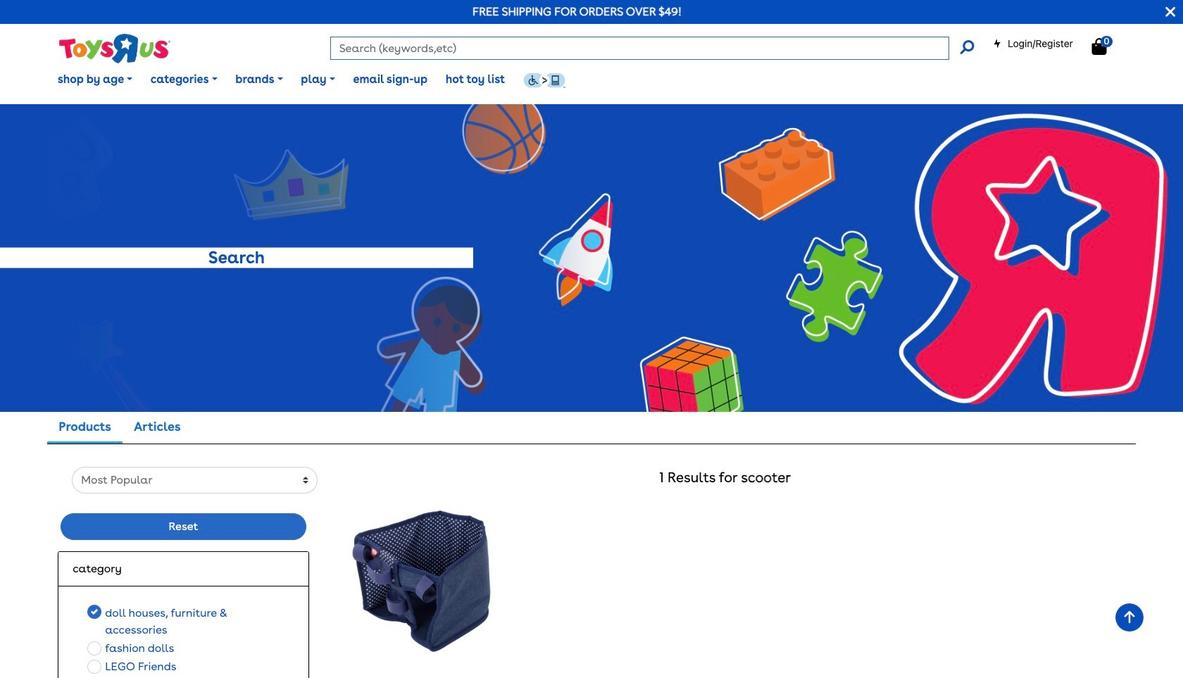 Task type: describe. For each thing, give the bounding box(es) containing it.
this icon serves as a link to download the essential accessibility assistive technology app for individuals with physical disabilities. it is featured as part of our commitment to diversity and inclusion. image
[[523, 73, 565, 88]]

category element
[[73, 561, 294, 578]]

Enter Keyword or Item No. search field
[[330, 37, 949, 60]]



Task type: locate. For each thing, give the bounding box(es) containing it.
gotz bike seat blue clouds - for dolls up to 20 in image
[[351, 511, 492, 652]]

main content
[[0, 104, 1183, 678]]

shopping bag image
[[1092, 38, 1107, 55]]

tab list
[[47, 412, 192, 444]]

menu bar
[[49, 55, 1183, 104]]

toys r us image
[[58, 33, 171, 65]]

close button image
[[1166, 4, 1176, 20]]

None search field
[[330, 37, 974, 60]]



Task type: vqa. For each thing, say whether or not it's contained in the screenshot.
THE $49!
no



